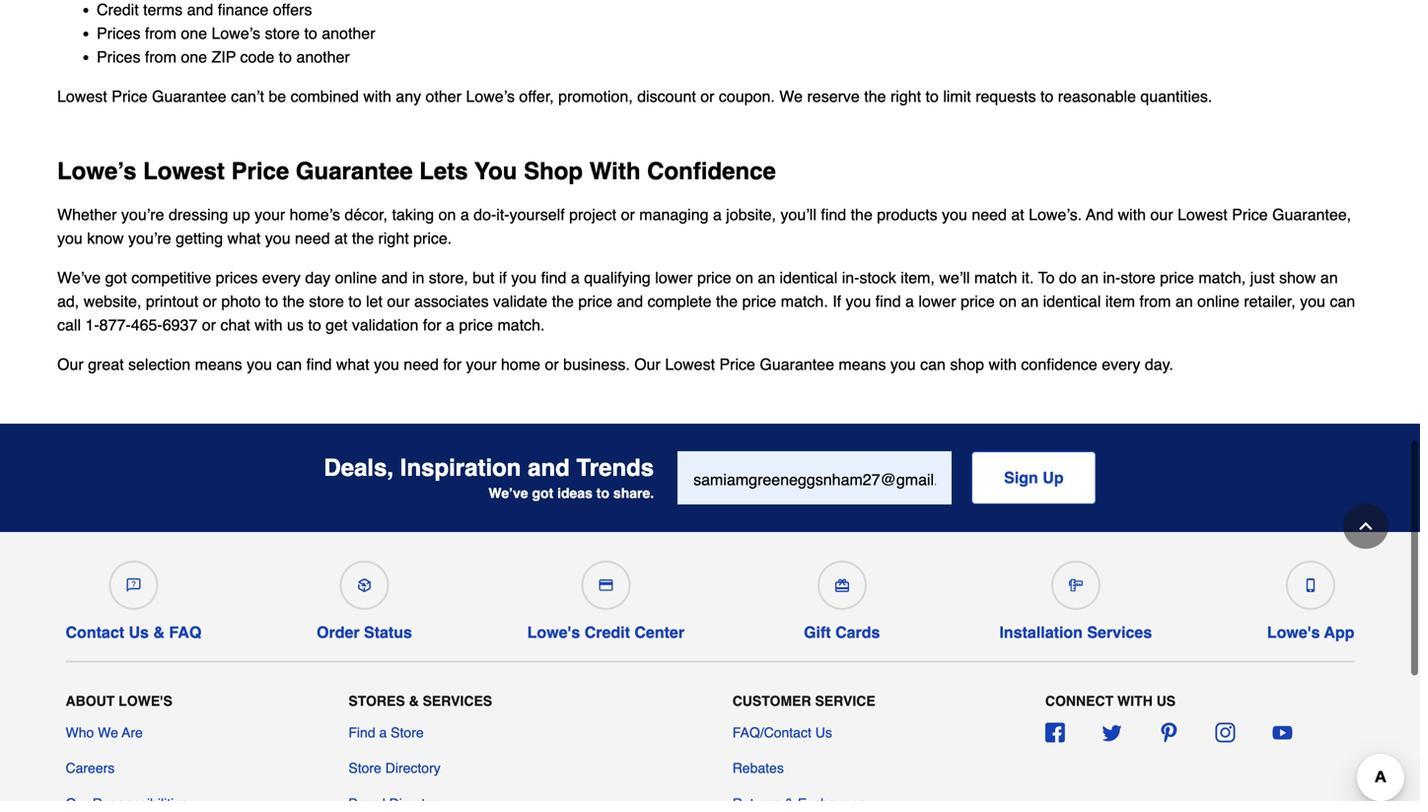 Task type: vqa. For each thing, say whether or not it's contained in the screenshot.
photo
yes



Task type: describe. For each thing, give the bounding box(es) containing it.
finance
[[218, 0, 269, 19]]

who we are
[[66, 725, 143, 741]]

confidence
[[1021, 356, 1098, 374]]

to right us
[[308, 316, 321, 334]]

to left the let
[[348, 292, 362, 311]]

an right item
[[1176, 292, 1193, 311]]

or right "home"
[[545, 356, 559, 374]]

products
[[877, 206, 938, 224]]

0 vertical spatial at
[[1011, 206, 1025, 224]]

zip
[[212, 48, 236, 66]]

lowest inside whether you're dressing up your home's décor, taking on a do-it-yourself project or managing a jobsite, you'll find the products you need at lowe's. and with our lowest price guarantee, you know you're getting what you need at the   right   price.
[[1178, 206, 1228, 224]]

we inside who we are link
[[98, 725, 118, 741]]

on inside whether you're dressing up your home's décor, taking on a do-it-yourself project or managing a jobsite, you'll find the products you need at lowe's. and with our lowest price guarantee, you know you're getting what you need at the   right   price.
[[439, 206, 456, 224]]

a left qualifying
[[571, 269, 580, 287]]

guarantee,
[[1272, 206, 1351, 224]]

465-
[[131, 316, 162, 334]]

us
[[287, 316, 304, 334]]

deals, inspiration and trends we've got ideas to share.
[[324, 455, 654, 502]]

offers
[[273, 0, 312, 19]]

faq/contact
[[733, 725, 812, 741]]

faq
[[169, 624, 202, 642]]

credit terms and finance offers prices from one lowe's store to another prices from one zip code to another
[[97, 0, 375, 66]]

careers link
[[66, 759, 115, 779]]

1 vertical spatial store
[[349, 761, 382, 777]]

0 vertical spatial online
[[335, 269, 377, 287]]

to down offers
[[304, 24, 317, 42]]

1 horizontal spatial can
[[920, 356, 946, 374]]

lowe's for lowe's credit center
[[527, 624, 580, 642]]

to
[[1038, 269, 1055, 287]]

item
[[1105, 292, 1135, 311]]

rebates
[[733, 761, 784, 777]]

great
[[88, 356, 124, 374]]

0 vertical spatial you're
[[121, 206, 164, 224]]

chevron up image
[[1356, 517, 1376, 537]]

your inside whether you're dressing up your home's décor, taking on a do-it-yourself project or managing a jobsite, you'll find the products you need at lowe's. and with our lowest price guarantee, you know you're getting what you need at the   right   price.
[[255, 206, 285, 224]]

1 horizontal spatial match.
[[781, 292, 828, 311]]

0 horizontal spatial can
[[277, 356, 302, 374]]

about lowe's
[[66, 694, 172, 710]]

sign up
[[1004, 469, 1064, 487]]

1 vertical spatial you're
[[128, 229, 171, 248]]

find down stock
[[876, 292, 901, 311]]

scroll to top element
[[1343, 504, 1389, 549]]

a down the item,
[[905, 292, 914, 311]]

and left in
[[381, 269, 408, 287]]

dressing
[[169, 206, 228, 224]]

order
[[317, 624, 360, 642]]

printout
[[146, 292, 198, 311]]

our inside we've got competitive prices every day online and in store, but if you find a qualifying lower price on an   identical in-stock   item, we'll match it. to do an in-store price match, just show an ad, website, printout or photo to the store to let our associates validate the price and complete the price match. if you find a lower price on an identical item from an online retailer, you can call 1-877-465-6937 or chat with us to get validation for a price match.
[[387, 292, 410, 311]]

0 horizontal spatial services
[[423, 694, 492, 710]]

deals,
[[324, 455, 394, 482]]

our inside whether you're dressing up your home's décor, taking on a do-it-yourself project or managing a jobsite, you'll find the products you need at lowe's. and with our lowest price guarantee, you know you're getting what you need at the   right   price.
[[1151, 206, 1173, 224]]

service
[[815, 694, 876, 710]]

and inside deals, inspiration and trends we've got ideas to share.
[[528, 455, 570, 482]]

to right requests
[[1041, 87, 1054, 105]]

trends
[[576, 455, 654, 482]]

qualifying
[[584, 269, 651, 287]]

find inside whether you're dressing up your home's décor, taking on a do-it-yourself project or managing a jobsite, you'll find the products you need at lowe's. and with our lowest price guarantee, you know you're getting what you need at the   right   price.
[[821, 206, 846, 224]]

lowe's credit center link
[[527, 553, 685, 642]]

1 horizontal spatial guarantee
[[296, 158, 413, 185]]

an right do
[[1081, 269, 1099, 287]]

2 vertical spatial store
[[309, 292, 344, 311]]

0 vertical spatial services
[[1087, 624, 1152, 642]]

it.
[[1022, 269, 1034, 287]]

the right validate
[[552, 292, 574, 311]]

stores
[[349, 694, 405, 710]]

dimensions image
[[1069, 579, 1083, 593]]

a left jobsite, in the right top of the page
[[713, 206, 722, 224]]

stock
[[860, 269, 896, 287]]

with right shop
[[989, 356, 1017, 374]]

0 vertical spatial lower
[[655, 269, 693, 287]]

1 vertical spatial on
[[736, 269, 753, 287]]

price down terms
[[112, 87, 148, 105]]

store,
[[429, 269, 468, 287]]

and inside credit terms and finance offers prices from one lowe's store to another prices from one zip code to another
[[187, 0, 213, 19]]

sign up button
[[972, 452, 1096, 505]]

1 means from the left
[[195, 356, 242, 374]]

price up up
[[231, 158, 289, 185]]

find a store link
[[349, 723, 424, 743]]

the right reserve
[[864, 87, 886, 105]]

match,
[[1199, 269, 1246, 287]]

1 vertical spatial need
[[295, 229, 330, 248]]

confidence
[[647, 158, 776, 185]]

gift cards
[[804, 624, 880, 642]]

an down jobsite, in the right top of the page
[[758, 269, 775, 287]]

order status link
[[317, 553, 412, 642]]

but
[[473, 269, 495, 287]]

pickup image
[[358, 579, 371, 593]]

or inside whether you're dressing up your home's décor, taking on a do-it-yourself project or managing a jobsite, you'll find the products you need at lowe's. and with our lowest price guarantee, you know you're getting what you need at the   right   price.
[[621, 206, 635, 224]]

to left limit
[[926, 87, 939, 105]]

getting
[[176, 229, 223, 248]]

other
[[426, 87, 462, 105]]

décor,
[[345, 206, 388, 224]]

1 horizontal spatial need
[[404, 356, 439, 374]]

customer care image
[[127, 579, 140, 593]]

what inside whether you're dressing up your home's décor, taking on a do-it-yourself project or managing a jobsite, you'll find the products you need at lowe's. and with our lowest price guarantee, you know you're getting what you need at the   right   price.
[[227, 229, 261, 248]]

to right code
[[279, 48, 292, 66]]

with
[[590, 158, 641, 185]]

photo
[[221, 292, 261, 311]]

faq/contact us
[[733, 725, 832, 741]]

if
[[833, 292, 841, 311]]

1 vertical spatial from
[[145, 48, 176, 66]]

1 horizontal spatial online
[[1198, 292, 1240, 311]]

to right the photo
[[265, 292, 278, 311]]

match
[[974, 269, 1017, 287]]

or left the 'chat'
[[202, 316, 216, 334]]

stores & services
[[349, 694, 492, 710]]

2 our from the left
[[634, 356, 661, 374]]

every inside we've got competitive prices every day online and in store, but if you find a qualifying lower price on an   identical in-stock   item, we'll match it. to do an in-store price match, just show an ad, website, printout or photo to the store to let our associates validate the price and complete the price match. if you find a lower price on an identical item from an online retailer, you can call 1-877-465-6937 or chat with us to get validation for a price match.
[[262, 269, 301, 287]]

1 vertical spatial &
[[409, 694, 419, 710]]

show
[[1279, 269, 1316, 287]]

an down it.
[[1021, 292, 1039, 311]]

1-
[[85, 316, 99, 334]]

rebates link
[[733, 759, 784, 779]]

share.
[[613, 486, 654, 502]]

1 vertical spatial at
[[334, 229, 348, 248]]

877-
[[99, 316, 131, 334]]

or left the photo
[[203, 292, 217, 311]]

2 horizontal spatial guarantee
[[760, 356, 834, 374]]

0 vertical spatial &
[[153, 624, 165, 642]]

connect
[[1045, 694, 1114, 710]]

price down we've got competitive prices every day online and in store, but if you find a qualifying lower price on an   identical in-stock   item, we'll match it. to do an in-store price match, just show an ad, website, printout or photo to the store to let our associates validate the price and complete the price match. if you find a lower price on an identical item from an online retailer, you can call 1-877-465-6937 or chat with us to get validation for a price match.
[[719, 356, 755, 374]]

careers
[[66, 761, 115, 777]]

whether you're dressing up your home's décor, taking on a do-it-yourself project or managing a jobsite, you'll find the products you need at lowe's. and with our lowest price guarantee, you know you're getting what you need at the   right   price.
[[57, 206, 1351, 248]]

installation
[[1000, 624, 1083, 642]]

installation services
[[1000, 624, 1152, 642]]

the left the products
[[851, 206, 873, 224]]

1 horizontal spatial lower
[[919, 292, 956, 311]]

reasonable
[[1058, 87, 1136, 105]]

price down match
[[961, 292, 995, 311]]

contact us & faq
[[66, 624, 202, 642]]

the up us
[[283, 292, 305, 311]]

and
[[1086, 206, 1114, 224]]

mobile image
[[1304, 579, 1318, 593]]

1 vertical spatial credit
[[585, 624, 630, 642]]

day.
[[1145, 356, 1174, 374]]

got inside we've got competitive prices every day online and in store, but if you find a qualifying lower price on an   identical in-stock   item, we'll match it. to do an in-store price match, just show an ad, website, printout or photo to the store to let our associates validate the price and complete the price match. if you find a lower price on an identical item from an online retailer, you can call 1-877-465-6937 or chat with us to get validation for a price match.
[[105, 269, 127, 287]]

customer
[[733, 694, 811, 710]]

call
[[57, 316, 81, 334]]

us
[[1157, 694, 1176, 710]]

2 horizontal spatial on
[[999, 292, 1017, 311]]

competitive
[[131, 269, 211, 287]]

business.
[[563, 356, 630, 374]]

2 horizontal spatial store
[[1121, 269, 1156, 287]]

jobsite,
[[726, 206, 776, 224]]

limit
[[943, 87, 971, 105]]

gift
[[804, 624, 831, 642]]

can't
[[231, 87, 264, 105]]

sign up form
[[678, 452, 1096, 505]]

1 one from the top
[[181, 24, 207, 42]]

directory
[[385, 761, 441, 777]]

any
[[396, 87, 421, 105]]



Task type: locate. For each thing, give the bounding box(es) containing it.
do-
[[474, 206, 496, 224]]

just
[[1250, 269, 1275, 287]]

1 horizontal spatial store
[[391, 725, 424, 741]]

store
[[265, 24, 300, 42], [1121, 269, 1156, 287], [309, 292, 344, 311]]

you're up know
[[121, 206, 164, 224]]

about
[[66, 694, 115, 710]]

on up price.
[[439, 206, 456, 224]]

store inside credit terms and finance offers prices from one lowe's store to another prices from one zip code to another
[[265, 24, 300, 42]]

know
[[87, 229, 124, 248]]

we left are on the left
[[98, 725, 118, 741]]

a right find
[[379, 725, 387, 741]]

a left do-
[[460, 206, 469, 224]]

1 horizontal spatial on
[[736, 269, 753, 287]]

with left any
[[363, 87, 391, 105]]

shop
[[950, 356, 984, 374]]

lowest
[[57, 87, 107, 105], [143, 158, 225, 185], [1178, 206, 1228, 224], [665, 356, 715, 374]]

home's
[[290, 206, 340, 224]]

match. down validate
[[498, 316, 545, 334]]

our
[[1151, 206, 1173, 224], [387, 292, 410, 311]]

every left day.
[[1102, 356, 1141, 374]]

1 horizontal spatial what
[[336, 356, 369, 374]]

price.
[[413, 229, 452, 248]]

a down associates
[[446, 316, 455, 334]]

lower up the complete
[[655, 269, 693, 287]]

our right business. on the left top of the page
[[634, 356, 661, 374]]

right inside whether you're dressing up your home's décor, taking on a do-it-yourself project or managing a jobsite, you'll find the products you need at lowe's. and with our lowest price guarantee, you know you're getting what you need at the   right   price.
[[378, 229, 409, 248]]

store down day
[[309, 292, 344, 311]]

1 vertical spatial online
[[1198, 292, 1240, 311]]

0 horizontal spatial got
[[105, 269, 127, 287]]

2 vertical spatial need
[[404, 356, 439, 374]]

can inside we've got competitive prices every day online and in store, but if you find a qualifying lower price on an   identical in-stock   item, we'll match it. to do an in-store price match, just show an ad, website, printout or photo to the store to let our associates validate the price and complete the price match. if you find a lower price on an identical item from an online retailer, you can call 1-877-465-6937 or chat with us to get validation for a price match.
[[1330, 292, 1355, 311]]

quantities.
[[1141, 87, 1213, 105]]

gift card image
[[835, 579, 849, 593]]

website,
[[84, 292, 141, 311]]

instagram image
[[1216, 723, 1236, 743]]

are
[[122, 725, 143, 741]]

0 horizontal spatial store
[[265, 24, 300, 42]]

2 horizontal spatial lowe's
[[466, 87, 515, 105]]

0 horizontal spatial guarantee
[[152, 87, 227, 105]]

price left if
[[742, 292, 777, 311]]

one
[[181, 24, 207, 42], [181, 48, 207, 66]]

at down décor,
[[334, 229, 348, 248]]

with left us
[[255, 316, 283, 334]]

1 horizontal spatial services
[[1087, 624, 1152, 642]]

lower down we'll
[[919, 292, 956, 311]]

price down associates
[[459, 316, 493, 334]]

we've
[[57, 269, 101, 287], [489, 486, 528, 502]]

need down home's
[[295, 229, 330, 248]]

1 horizontal spatial means
[[839, 356, 886, 374]]

0 horizontal spatial what
[[227, 229, 261, 248]]

and
[[187, 0, 213, 19], [381, 269, 408, 287], [617, 292, 643, 311], [528, 455, 570, 482]]

2 means from the left
[[839, 356, 886, 374]]

means
[[195, 356, 242, 374], [839, 356, 886, 374]]

price left guarantee, in the right of the page
[[1232, 206, 1268, 224]]

0 vertical spatial lowe's
[[212, 24, 260, 42]]

your left "home"
[[466, 356, 497, 374]]

you
[[474, 158, 517, 185]]

up
[[233, 206, 250, 224]]

combined
[[291, 87, 359, 105]]

inspiration
[[400, 455, 521, 482]]

credit left terms
[[97, 0, 139, 19]]

price left match,
[[1160, 269, 1194, 287]]

lowe's.
[[1029, 206, 1082, 224]]

in-
[[842, 269, 860, 287], [1103, 269, 1121, 287]]

0 horizontal spatial your
[[255, 206, 285, 224]]

0 vertical spatial one
[[181, 24, 207, 42]]

identical up if
[[780, 269, 838, 287]]

0 vertical spatial right
[[891, 87, 921, 105]]

0 horizontal spatial lowe's
[[119, 694, 172, 710]]

you're right know
[[128, 229, 171, 248]]

1 horizontal spatial we've
[[489, 486, 528, 502]]

& left "faq"
[[153, 624, 165, 642]]

0 vertical spatial need
[[972, 206, 1007, 224]]

on
[[439, 206, 456, 224], [736, 269, 753, 287], [999, 292, 1017, 311]]

find
[[349, 725, 375, 741]]

at left lowe's.
[[1011, 206, 1025, 224]]

1 horizontal spatial right
[[891, 87, 921, 105]]

price
[[112, 87, 148, 105], [231, 158, 289, 185], [1232, 206, 1268, 224], [719, 356, 755, 374]]

with inside we've got competitive prices every day online and in store, but if you find a qualifying lower price on an   identical in-stock   item, we'll match it. to do an in-store price match, just show an ad, website, printout or photo to the store to let our associates validate the price and complete the price match. if you find a lower price on an identical item from an online retailer, you can call 1-877-465-6937 or chat with us to get validation for a price match.
[[255, 316, 283, 334]]

identical down do
[[1043, 292, 1101, 311]]

us for contact
[[129, 624, 149, 642]]

lowe's down finance
[[212, 24, 260, 42]]

1 vertical spatial store
[[1121, 269, 1156, 287]]

store down stores & services
[[391, 725, 424, 741]]

match. left if
[[781, 292, 828, 311]]

0 horizontal spatial every
[[262, 269, 301, 287]]

match.
[[781, 292, 828, 311], [498, 316, 545, 334]]

1 horizontal spatial your
[[466, 356, 497, 374]]

0 horizontal spatial us
[[129, 624, 149, 642]]

order status
[[317, 624, 412, 642]]

whether
[[57, 206, 117, 224]]

right down taking
[[378, 229, 409, 248]]

we left reserve
[[779, 87, 803, 105]]

with inside whether you're dressing up your home's décor, taking on a do-it-yourself project or managing a jobsite, you'll find the products you need at lowe's. and with our lowest price guarantee, you know you're getting what you need at the   right   price.
[[1118, 206, 1146, 224]]

twitter image
[[1102, 723, 1122, 743]]

facebook image
[[1045, 723, 1065, 743]]

0 vertical spatial credit
[[97, 0, 139, 19]]

discount
[[637, 87, 696, 105]]

0 vertical spatial we
[[779, 87, 803, 105]]

need down validation
[[404, 356, 439, 374]]

got left the 'ideas'
[[532, 486, 554, 502]]

2 horizontal spatial lowe's
[[1267, 624, 1320, 642]]

0 vertical spatial identical
[[780, 269, 838, 287]]

or left coupon.
[[701, 87, 715, 105]]

1 vertical spatial we've
[[489, 486, 528, 502]]

us for faq/contact
[[815, 725, 832, 741]]

lowe's app link
[[1267, 553, 1355, 642]]

taking
[[392, 206, 434, 224]]

get
[[326, 316, 348, 334]]

got inside deals, inspiration and trends we've got ideas to share.
[[532, 486, 554, 502]]

0 horizontal spatial our
[[387, 292, 410, 311]]

credit card image
[[599, 579, 613, 593]]

in
[[412, 269, 424, 287]]

need up match
[[972, 206, 1007, 224]]

us inside 'link'
[[815, 725, 832, 741]]

store
[[391, 725, 424, 741], [349, 761, 382, 777]]

1 vertical spatial lowe's
[[466, 87, 515, 105]]

0 horizontal spatial we
[[98, 725, 118, 741]]

app
[[1324, 624, 1355, 642]]

2 horizontal spatial can
[[1330, 292, 1355, 311]]

pinterest image
[[1159, 723, 1179, 743]]

2 vertical spatial lowe's
[[57, 158, 137, 185]]

1 horizontal spatial in-
[[1103, 269, 1121, 287]]

can right retailer,
[[1330, 292, 1355, 311]]

1 horizontal spatial we
[[779, 87, 803, 105]]

youtube image
[[1273, 723, 1292, 743]]

a
[[460, 206, 469, 224], [713, 206, 722, 224], [571, 269, 580, 287], [905, 292, 914, 311], [446, 316, 455, 334], [379, 725, 387, 741]]

2 in- from the left
[[1103, 269, 1121, 287]]

means down if
[[839, 356, 886, 374]]

lowe's lowest price guarantee lets you shop with confidence
[[57, 158, 776, 185]]

or
[[701, 87, 715, 105], [621, 206, 635, 224], [203, 292, 217, 311], [202, 316, 216, 334], [545, 356, 559, 374]]

1 prices from the top
[[97, 24, 141, 42]]

0 horizontal spatial need
[[295, 229, 330, 248]]

1 in- from the left
[[842, 269, 860, 287]]

to right the 'ideas'
[[597, 486, 610, 502]]

our great selection means you can find what you need for your home or business. our lowest price guarantee means you can shop with confidence every day.
[[57, 356, 1174, 374]]

1 our from the left
[[57, 356, 84, 374]]

1 horizontal spatial every
[[1102, 356, 1141, 374]]

right
[[891, 87, 921, 105], [378, 229, 409, 248]]

0 horizontal spatial credit
[[97, 0, 139, 19]]

complete
[[648, 292, 712, 311]]

and up the 'ideas'
[[528, 455, 570, 482]]

0 horizontal spatial lowe's
[[57, 158, 137, 185]]

0 vertical spatial prices
[[97, 24, 141, 42]]

online up the let
[[335, 269, 377, 287]]

2 horizontal spatial need
[[972, 206, 1007, 224]]

1 horizontal spatial got
[[532, 486, 554, 502]]

1 vertical spatial your
[[466, 356, 497, 374]]

price
[[697, 269, 731, 287], [1160, 269, 1194, 287], [578, 292, 613, 311], [742, 292, 777, 311], [961, 292, 995, 311], [459, 316, 493, 334]]

we've down inspiration
[[489, 486, 528, 502]]

0 horizontal spatial we've
[[57, 269, 101, 287]]

can down us
[[277, 356, 302, 374]]

on down jobsite, in the right top of the page
[[736, 269, 753, 287]]

means down the 'chat'
[[195, 356, 242, 374]]

at
[[1011, 206, 1025, 224], [334, 229, 348, 248]]

we've inside we've got competitive prices every day online and in store, but if you find a qualifying lower price on an   identical in-stock   item, we'll match it. to do an in-store price match, just show an ad, website, printout or photo to the store to let our associates validate the price and complete the price match. if you find a lower price on an identical item from an online retailer, you can call 1-877-465-6937 or chat with us to get validation for a price match.
[[57, 269, 101, 287]]

one left zip
[[181, 48, 207, 66]]

every left day
[[262, 269, 301, 287]]

can left shop
[[920, 356, 946, 374]]

it-
[[496, 206, 510, 224]]

1 vertical spatial identical
[[1043, 292, 1101, 311]]

price up the complete
[[697, 269, 731, 287]]

you'll
[[781, 206, 817, 224]]

Email Address email field
[[678, 452, 952, 505]]

right left limit
[[891, 87, 921, 105]]

gift cards link
[[800, 553, 884, 642]]

2 one from the top
[[181, 48, 207, 66]]

for inside we've got competitive prices every day online and in store, but if you find a qualifying lower price on an   identical in-stock   item, we'll match it. to do an in-store price match, just show an ad, website, printout or photo to the store to let our associates validate the price and complete the price match. if you find a lower price on an identical item from an online retailer, you can call 1-877-465-6937 or chat with us to get validation for a price match.
[[423, 316, 441, 334]]

0 vertical spatial our
[[1151, 206, 1173, 224]]

us right contact
[[129, 624, 149, 642]]

store up item
[[1121, 269, 1156, 287]]

0 vertical spatial we've
[[57, 269, 101, 287]]

store down find
[[349, 761, 382, 777]]

1 vertical spatial right
[[378, 229, 409, 248]]

lowe's for lowe's app
[[1267, 624, 1320, 642]]

from inside we've got competitive prices every day online and in store, but if you find a qualifying lower price on an   identical in-stock   item, we'll match it. to do an in-store price match, just show an ad, website, printout or photo to the store to let our associates validate the price and complete the price match. if you find a lower price on an identical item from an online retailer, you can call 1-877-465-6937 or chat with us to get validation for a price match.
[[1140, 292, 1171, 311]]

yourself
[[510, 206, 565, 224]]

&
[[153, 624, 165, 642], [409, 694, 419, 710]]

1 vertical spatial we
[[98, 725, 118, 741]]

and down qualifying
[[617, 292, 643, 311]]

lowe's app
[[1267, 624, 1355, 642]]

1 horizontal spatial store
[[309, 292, 344, 311]]

1 vertical spatial for
[[443, 356, 462, 374]]

who we are link
[[66, 723, 143, 743]]

us down customer service
[[815, 725, 832, 741]]

1 vertical spatial what
[[336, 356, 369, 374]]

2 vertical spatial on
[[999, 292, 1017, 311]]

prices
[[216, 269, 258, 287]]

0 horizontal spatial online
[[335, 269, 377, 287]]

we've up ad,
[[57, 269, 101, 287]]

lowe's credit center
[[527, 624, 685, 642]]

need
[[972, 206, 1007, 224], [295, 229, 330, 248], [404, 356, 439, 374]]

can
[[1330, 292, 1355, 311], [277, 356, 302, 374], [920, 356, 946, 374]]

1 horizontal spatial credit
[[585, 624, 630, 642]]

project
[[569, 206, 617, 224]]

lowe's inside credit terms and finance offers prices from one lowe's store to another prices from one zip code to another
[[212, 24, 260, 42]]

online down match,
[[1198, 292, 1240, 311]]

installation services link
[[1000, 553, 1152, 642]]

0 vertical spatial from
[[145, 24, 176, 42]]

find a store
[[349, 725, 424, 741]]

we've got competitive prices every day online and in store, but if you find a qualifying lower price on an   identical in-stock   item, we'll match it. to do an in-store price match, just show an ad, website, printout or photo to the store to let our associates validate the price and complete the price match. if you find a lower price on an identical item from an online retailer, you can call 1-877-465-6937 or chat with us to get validation for a price match.
[[57, 269, 1355, 334]]

we've inside deals, inspiration and trends we've got ideas to share.
[[489, 486, 528, 502]]

0 vertical spatial another
[[322, 24, 375, 42]]

find right you'll
[[821, 206, 846, 224]]

guarantee down if
[[760, 356, 834, 374]]

1 horizontal spatial &
[[409, 694, 419, 710]]

0 horizontal spatial identical
[[780, 269, 838, 287]]

be
[[269, 87, 286, 105]]

the right the complete
[[716, 292, 738, 311]]

our right 'and'
[[1151, 206, 1173, 224]]

0 vertical spatial match.
[[781, 292, 828, 311]]

2 prices from the top
[[97, 48, 141, 66]]

code
[[240, 48, 274, 66]]

an right show
[[1321, 269, 1338, 287]]

do
[[1059, 269, 1077, 287]]

and right terms
[[187, 0, 213, 19]]

1 vertical spatial our
[[387, 292, 410, 311]]

1 vertical spatial one
[[181, 48, 207, 66]]

contact us & faq link
[[66, 553, 202, 642]]

lowe's left offer,
[[466, 87, 515, 105]]

0 horizontal spatial lower
[[655, 269, 693, 287]]

the down décor,
[[352, 229, 374, 248]]

store directory
[[349, 761, 441, 777]]

guarantee
[[152, 87, 227, 105], [296, 158, 413, 185], [760, 356, 834, 374]]

one down terms
[[181, 24, 207, 42]]

1 horizontal spatial our
[[1151, 206, 1173, 224]]

what down up
[[227, 229, 261, 248]]

price down qualifying
[[578, 292, 613, 311]]

credit inside credit terms and finance offers prices from one lowe's store to another prices from one zip code to another
[[97, 0, 139, 19]]

services up find a store
[[423, 694, 492, 710]]

item,
[[901, 269, 935, 287]]

requests
[[976, 87, 1036, 105]]

0 vertical spatial store
[[391, 725, 424, 741]]

find down get at left
[[306, 356, 332, 374]]

in- up item
[[1103, 269, 1121, 287]]

1 horizontal spatial us
[[815, 725, 832, 741]]

& right stores
[[409, 694, 419, 710]]

1 vertical spatial services
[[423, 694, 492, 710]]

1 vertical spatial every
[[1102, 356, 1141, 374]]

our right the let
[[387, 292, 410, 311]]

guarantee down zip
[[152, 87, 227, 105]]

retailer,
[[1244, 292, 1296, 311]]

store directory link
[[349, 759, 441, 779]]

find up validate
[[541, 269, 567, 287]]

with
[[1118, 694, 1153, 710]]

0 vertical spatial got
[[105, 269, 127, 287]]

price inside whether you're dressing up your home's décor, taking on a do-it-yourself project or managing a jobsite, you'll find the products you need at lowe's. and with our lowest price guarantee, you know you're getting what you need at the   right   price.
[[1232, 206, 1268, 224]]

got up website,
[[105, 269, 127, 287]]

from
[[145, 24, 176, 42], [145, 48, 176, 66], [1140, 292, 1171, 311]]

0 horizontal spatial store
[[349, 761, 382, 777]]

1 vertical spatial match.
[[498, 316, 545, 334]]

0 horizontal spatial &
[[153, 624, 165, 642]]

1 horizontal spatial identical
[[1043, 292, 1101, 311]]

1 vertical spatial another
[[296, 48, 350, 66]]

to inside deals, inspiration and trends we've got ideas to share.
[[597, 486, 610, 502]]

on down match
[[999, 292, 1017, 311]]

validation
[[352, 316, 419, 334]]

in- left the item,
[[842, 269, 860, 287]]

0 horizontal spatial right
[[378, 229, 409, 248]]

2 vertical spatial from
[[1140, 292, 1171, 311]]

our left great
[[57, 356, 84, 374]]

terms
[[143, 0, 183, 19]]

0 horizontal spatial on
[[439, 206, 456, 224]]

connect with us
[[1045, 694, 1176, 710]]

if
[[499, 269, 507, 287]]

1 horizontal spatial lowe's
[[212, 24, 260, 42]]

online
[[335, 269, 377, 287], [1198, 292, 1240, 311]]

what down get at left
[[336, 356, 369, 374]]

0 horizontal spatial means
[[195, 356, 242, 374]]

0 horizontal spatial in-
[[842, 269, 860, 287]]

0 vertical spatial what
[[227, 229, 261, 248]]

validate
[[493, 292, 548, 311]]



